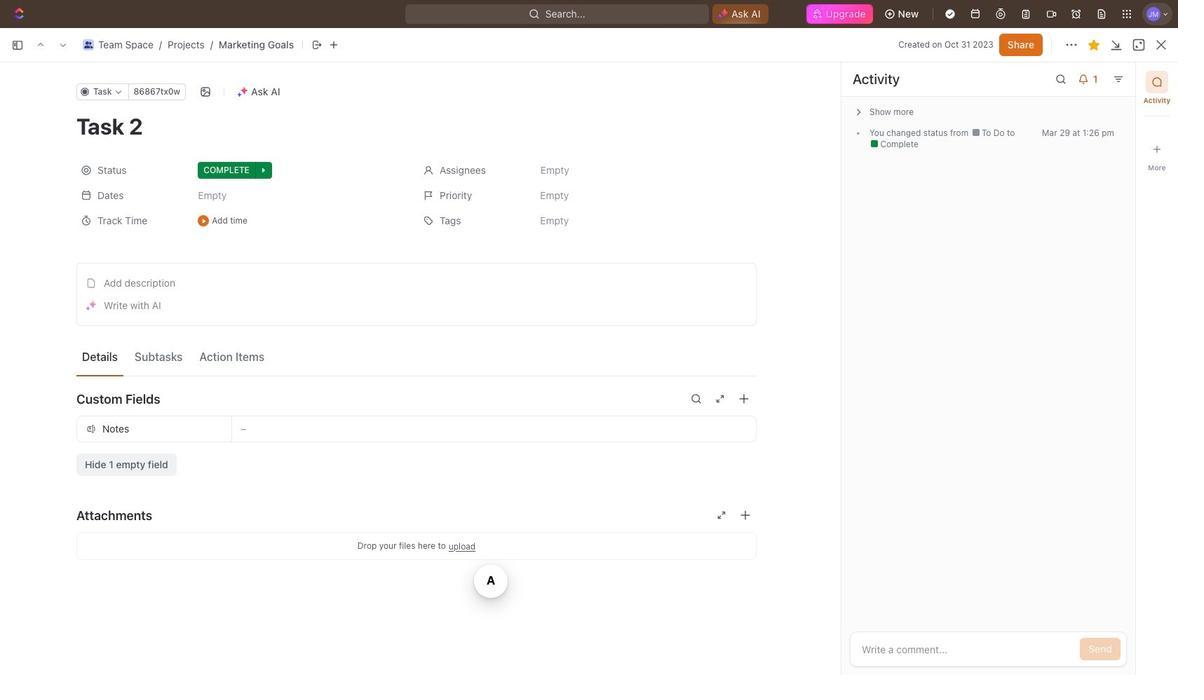 Task type: describe. For each thing, give the bounding box(es) containing it.
Edit task name text field
[[76, 113, 757, 140]]

Search tasks... text field
[[1029, 134, 1170, 155]]

user group image
[[84, 41, 93, 48]]

task sidebar navigation tab list
[[1142, 71, 1172, 667]]

custom fields element
[[76, 416, 757, 476]]



Task type: locate. For each thing, give the bounding box(es) containing it.
task sidebar content section
[[838, 62, 1135, 675]]

tab list
[[76, 337, 757, 377]]



Task type: vqa. For each thing, say whether or not it's contained in the screenshot.
Edit task name text field
yes



